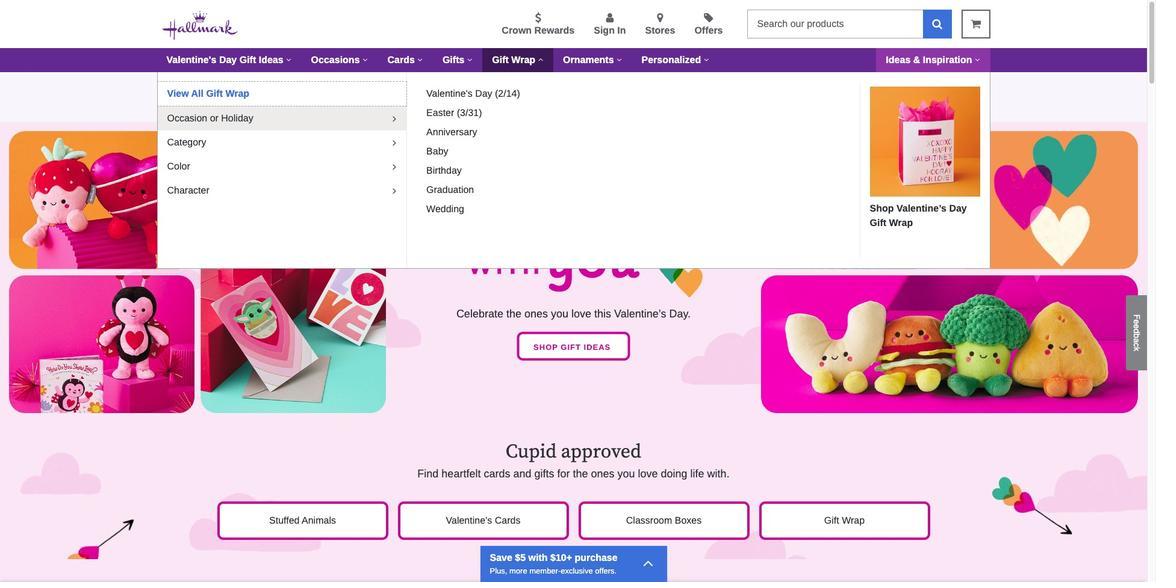 Task type: locate. For each thing, give the bounding box(es) containing it.
icon image down directly at the right top
[[901, 102, 906, 110]]

f e e d b a c k
[[1132, 315, 1142, 352]]

1 vertical spatial you
[[618, 469, 635, 481]]

gift wrap link
[[483, 48, 554, 72], [759, 502, 930, 541]]

animals
[[302, 516, 336, 526]]

menu bar
[[157, 48, 990, 72]]

the inside the cupid approved find heartfelt cards and gifts for the ones you love doing life with.
[[573, 469, 588, 481]]

a
[[651, 83, 656, 93], [760, 83, 765, 93], [1132, 338, 1142, 343]]

valentine's up order
[[167, 55, 216, 65]]

0 vertical spatial cards
[[877, 101, 898, 111]]

0 horizontal spatial day
[[219, 55, 237, 65]]

2 horizontal spatial day
[[949, 204, 967, 214]]

day for gift
[[219, 55, 237, 65]]

shop valentine's day gift wrap
[[870, 204, 967, 228]]

stuffed
[[269, 516, 300, 526]]

1 horizontal spatial cards
[[495, 516, 521, 526]]

1 horizontal spatial shop
[[803, 101, 823, 111]]

you up gift
[[551, 308, 569, 320]]

gifts
[[443, 55, 465, 65]]

0 vertical spatial or
[[855, 83, 864, 93]]

crown down ornaments
[[564, 83, 591, 93]]

1 horizontal spatial cards
[[877, 101, 898, 111]]

member?
[[659, 83, 698, 93]]

approved
[[561, 441, 642, 465]]

icon image down it at left top
[[304, 102, 310, 110]]

cards down message
[[877, 101, 898, 111]]

e
[[1132, 320, 1142, 324], [1132, 324, 1142, 329]]

e up "d"
[[1132, 320, 1142, 324]]

crown left rewards
[[502, 25, 532, 36]]

valentine's inside cupid approved region
[[446, 516, 492, 526]]

gift
[[561, 343, 581, 352]]

0 horizontal spatial gift wrap
[[492, 55, 535, 65]]

valentine's inside shop valentine's day gift wrap
[[897, 204, 947, 214]]

1 vertical spatial cards
[[484, 469, 510, 481]]

wedding
[[426, 204, 464, 214]]

to left the them.
[[939, 83, 947, 93]]

you inside the cupid approved find heartfelt cards and gifts for the ones you love doing life with.
[[618, 469, 635, 481]]

0 vertical spatial crown
[[502, 25, 532, 36]]

1 vertical spatial love
[[638, 469, 658, 481]]

save $5 with $10+ purchase plus, more member-exclusive offers.
[[490, 553, 618, 576]]

0 horizontal spatial you
[[551, 308, 569, 320]]

icon image
[[304, 102, 310, 110], [901, 102, 906, 110], [643, 555, 654, 572]]

member-
[[530, 567, 561, 576]]

0 horizontal spatial crown
[[502, 25, 532, 36]]

menu containing crown rewards
[[257, 10, 737, 38]]

tab list containing view all gift wrap
[[157, 82, 407, 203]]

valentine's day cards image
[[0, 560, 1147, 583]]

0 vertical spatial you
[[551, 308, 569, 320]]

0 vertical spatial day.
[[377, 83, 394, 93]]

classroom
[[626, 516, 672, 526]]

occasion or holiday
[[167, 113, 253, 123]]

1 horizontal spatial valentine's
[[329, 83, 374, 93]]

ideas up 7
[[259, 55, 283, 65]]

ones down approved
[[591, 469, 615, 481]]

1 vertical spatial shop
[[870, 204, 894, 214]]

occasion or holiday tab panel
[[417, 82, 980, 279]]

icon image down classroom
[[643, 555, 654, 572]]

cards left the and
[[484, 469, 510, 481]]

or inside banner
[[210, 113, 219, 123]]

cards inside the cupid approved find heartfelt cards and gifts for the ones you love doing life with.
[[484, 469, 510, 481]]

shop valentine's day gift wrap link
[[870, 87, 980, 231]]

0 horizontal spatial valentine's
[[446, 516, 492, 526]]

$10+
[[550, 553, 572, 563]]

1 vertical spatial for
[[557, 469, 570, 481]]

0 horizontal spatial love
[[572, 308, 591, 320]]

valentine's
[[167, 55, 216, 65], [329, 83, 374, 93], [426, 89, 473, 99]]

find
[[418, 469, 439, 481]]

celebrate the ones you love this valentine's day.
[[456, 308, 691, 320]]

1 horizontal spatial love
[[638, 469, 658, 481]]

0 horizontal spatial day.
[[377, 83, 394, 93]]

cupid approved region
[[0, 422, 1147, 583]]

1 horizontal spatial valentine's
[[614, 308, 666, 320]]

0 horizontal spatial shop
[[534, 343, 558, 352]]

0 vertical spatial ones
[[525, 308, 548, 320]]

with right card
[[788, 83, 805, 93]]

for right it at left top
[[315, 83, 327, 93]]

get
[[292, 83, 305, 93]]

with right $30+ at the top of page
[[544, 83, 562, 93]]

1 horizontal spatial tab list
[[417, 82, 860, 279]]

shop gift ideas
[[534, 343, 614, 352]]

photo
[[829, 83, 853, 93]]

1 vertical spatial day.
[[669, 308, 691, 320]]

2 tab list from the left
[[417, 82, 860, 279]]

anniversary
[[426, 127, 477, 137]]

0 vertical spatial shop
[[803, 101, 823, 111]]

0 horizontal spatial a
[[651, 83, 656, 93]]

tab list
[[157, 82, 407, 203], [417, 82, 860, 279]]

love left this
[[572, 308, 591, 320]]

birthday
[[426, 166, 462, 176]]

shop valentine's day gift wrap image
[[870, 87, 980, 197]]

or left holiday
[[210, 113, 219, 123]]

for right gifts
[[557, 469, 570, 481]]

cupid approved banner
[[212, 441, 935, 483]]

love
[[572, 308, 591, 320], [638, 469, 658, 481]]

graduation
[[426, 185, 474, 195]]

1 horizontal spatial ones
[[591, 469, 615, 481]]

1 vertical spatial crown
[[564, 83, 591, 93]]

1 horizontal spatial gift wrap link
[[759, 502, 930, 541]]

them.
[[950, 83, 973, 93]]

for
[[315, 83, 327, 93], [557, 469, 570, 481]]

a right not
[[651, 83, 656, 93]]

valentine's
[[897, 204, 947, 214], [614, 308, 666, 320], [446, 516, 492, 526]]

1 horizontal spatial or
[[855, 83, 864, 93]]

1 vertical spatial valentine's
[[614, 308, 666, 320]]

shipping
[[470, 83, 507, 93]]

2 ideas from the left
[[886, 55, 911, 65]]

0 vertical spatial day
[[219, 55, 237, 65]]

shop
[[803, 101, 823, 111], [870, 204, 894, 214], [534, 343, 558, 352]]

(2/14)
[[495, 89, 520, 99]]

message
[[866, 83, 904, 93]]

this
[[594, 308, 611, 320]]

personalized link
[[632, 48, 719, 72]]

menu
[[257, 10, 737, 38]]

0 horizontal spatial cards
[[388, 55, 415, 65]]

0 horizontal spatial icon image
[[304, 102, 310, 110]]

0 horizontal spatial to
[[282, 83, 290, 93]]

$30+
[[522, 83, 542, 93]]

view all gift wrap
[[167, 89, 249, 99]]

shop for day.
[[534, 343, 558, 352]]

shop for message
[[803, 101, 823, 111]]

0 horizontal spatial tab list
[[157, 82, 407, 203]]

or
[[855, 83, 864, 93], [210, 113, 219, 123]]

1 vertical spatial gift wrap link
[[759, 502, 930, 541]]

1 vertical spatial or
[[210, 113, 219, 123]]

you down approved
[[618, 469, 635, 481]]

cupid approved image
[[0, 422, 1147, 583]]

1 vertical spatial cards
[[495, 516, 521, 526]]

easter (3/31)
[[426, 108, 482, 118]]

cards
[[388, 55, 415, 65], [495, 516, 521, 526]]

ones up the shop gift ideas
[[525, 308, 548, 320]]

sign in link
[[594, 13, 626, 38]]

to
[[282, 83, 290, 93], [939, 83, 947, 93]]

2 horizontal spatial valentine's
[[426, 89, 473, 99]]

1 horizontal spatial day.
[[669, 308, 691, 320]]

k
[[1132, 347, 1142, 352]]

wrap inside cupid approved region
[[842, 516, 865, 526]]

0 horizontal spatial ideas
[[259, 55, 283, 65]]

None search field
[[747, 10, 952, 39]]

2 horizontal spatial a
[[1132, 338, 1142, 343]]

2 vertical spatial day
[[949, 204, 967, 214]]

0 horizontal spatial ones
[[525, 308, 548, 320]]

you
[[551, 308, 569, 320], [618, 469, 635, 481]]

2 horizontal spatial shop
[[870, 204, 894, 214]]

cards up save
[[495, 516, 521, 526]]

1 horizontal spatial you
[[618, 469, 635, 481]]

the down approved
[[573, 469, 588, 481]]

icon image for shop personalized cards
[[901, 102, 906, 110]]

hallmark image
[[162, 11, 238, 40]]

0 vertical spatial the
[[506, 308, 522, 320]]

1 horizontal spatial for
[[557, 469, 570, 481]]

cards link
[[378, 48, 433, 72]]

gift wrap inside cupid approved region
[[824, 516, 865, 526]]

a inside button
[[1132, 338, 1142, 343]]

1 horizontal spatial ideas
[[886, 55, 911, 65]]

gifts link
[[433, 48, 483, 72]]

a up k
[[1132, 338, 1142, 343]]

ideas left &
[[886, 55, 911, 65]]

1 horizontal spatial crown
[[564, 83, 591, 93]]

e up b
[[1132, 324, 1142, 329]]

graduation link
[[422, 183, 479, 198]]

sign in
[[594, 25, 626, 36]]

wed.,
[[229, 83, 252, 93]]

0 horizontal spatial for
[[315, 83, 327, 93]]

1 horizontal spatial gift wrap
[[824, 516, 865, 526]]

valentine's day (2/14)
[[426, 89, 520, 99]]

wedding link
[[422, 202, 469, 217]]

to right 7
[[282, 83, 290, 93]]

classroom boxes
[[626, 516, 702, 526]]

in
[[618, 25, 626, 36]]

&
[[913, 55, 920, 65]]

1 vertical spatial the
[[573, 469, 588, 481]]

the right celebrate
[[506, 308, 522, 320]]

1 horizontal spatial the
[[573, 469, 588, 481]]

ornaments link
[[554, 48, 632, 72]]

images of valentine's day better togethers, cards, and plushes on a light pink background with clouds image
[[0, 122, 1147, 422]]

valentine's for valentine's day (2/14)
[[426, 89, 473, 99]]

valentine's cards link
[[398, 502, 569, 541]]

valentine's inside occasion or holiday tab panel
[[426, 89, 473, 99]]

1 horizontal spatial to
[[939, 83, 947, 93]]

0 horizontal spatial gift wrap link
[[483, 48, 554, 72]]

with up member-
[[529, 553, 548, 563]]

0 horizontal spatial cards
[[484, 469, 510, 481]]

day.
[[377, 83, 394, 93], [669, 308, 691, 320]]

menu inside banner
[[257, 10, 737, 38]]

tab list containing valentine's day (2/14)
[[417, 82, 860, 279]]

personalized
[[826, 101, 875, 111]]

cupid approved find heartfelt cards and gifts for the ones you love doing life with.
[[418, 441, 730, 481]]

2 vertical spatial valentine's
[[446, 516, 492, 526]]

2 vertical spatial shop
[[534, 343, 558, 352]]

1 horizontal spatial day
[[475, 89, 492, 99]]

love left doing
[[638, 469, 658, 481]]

2 horizontal spatial icon image
[[901, 102, 906, 110]]

shop personalized cards
[[803, 101, 901, 111]]

banner
[[0, 0, 1147, 279]]

0 vertical spatial valentine's
[[897, 204, 947, 214]]

valentine's for valentine's day gift ideas
[[167, 55, 216, 65]]

crown inside the free shipping on $30+ with crown rewards. not a member? link
[[564, 83, 591, 93]]

7
[[274, 83, 279, 93]]

valentine's day gift ideas link
[[157, 48, 301, 72]]

2 horizontal spatial valentine's
[[897, 204, 947, 214]]

view
[[167, 89, 189, 99]]

1 horizontal spatial icon image
[[643, 555, 654, 572]]

1 tab list from the left
[[157, 82, 407, 203]]

0 horizontal spatial valentine's
[[167, 55, 216, 65]]

valentine's inside cupid approved main content
[[329, 83, 374, 93]]

1 vertical spatial day
[[475, 89, 492, 99]]

cards left gifts
[[388, 55, 415, 65]]

0 vertical spatial gift wrap
[[492, 55, 535, 65]]

region
[[0, 560, 1147, 583]]

1 vertical spatial gift wrap
[[824, 516, 865, 526]]

card
[[767, 83, 786, 93]]

0 vertical spatial cards
[[388, 55, 415, 65]]

menu bar containing valentine's day gift ideas
[[157, 48, 990, 72]]

day
[[219, 55, 237, 65], [475, 89, 492, 99], [949, 204, 967, 214]]

valentine's down 'occasions' link
[[329, 83, 374, 93]]

a left card
[[760, 83, 765, 93]]

f
[[1132, 315, 1142, 320]]

none search field inside banner
[[747, 10, 952, 39]]

1 horizontal spatial a
[[760, 83, 765, 93]]

cards inside banner
[[388, 55, 415, 65]]

or right photo in the right top of the page
[[855, 83, 864, 93]]

0 horizontal spatial or
[[210, 113, 219, 123]]

valentine's up easter (3/31)
[[426, 89, 473, 99]]

ones inside the cupid approved find heartfelt cards and gifts for the ones you love doing life with.
[[591, 469, 615, 481]]

1 vertical spatial ones
[[591, 469, 615, 481]]

for inside the cupid approved find heartfelt cards and gifts for the ones you love doing life with.
[[557, 469, 570, 481]]

valentine's day gift ideas
[[167, 55, 283, 65]]



Task type: vqa. For each thing, say whether or not it's contained in the screenshot.
STORES
yes



Task type: describe. For each thing, give the bounding box(es) containing it.
exclusive
[[561, 567, 593, 576]]

with inside save $5 with $10+ purchase plus, more member-exclusive offers.
[[529, 553, 548, 563]]

inspiration
[[923, 55, 972, 65]]

0 vertical spatial for
[[315, 83, 327, 93]]

easter (3/31) link
[[422, 106, 487, 120]]

menu bar inside banner
[[157, 48, 990, 72]]

save
[[490, 553, 512, 563]]

1 e from the top
[[1132, 320, 1142, 324]]

stores
[[645, 25, 675, 36]]

c
[[1132, 343, 1142, 347]]

stuffed animals
[[269, 516, 336, 526]]

it
[[308, 83, 313, 93]]

ideas
[[584, 343, 611, 352]]

directly
[[906, 83, 937, 93]]

0 vertical spatial love
[[572, 308, 591, 320]]

cupid approved main content
[[0, 72, 1147, 583]]

category
[[167, 137, 206, 148]]

gifts
[[534, 469, 554, 481]]

crown inside crown rewards link
[[502, 25, 532, 36]]

all
[[191, 89, 204, 99]]

not
[[634, 83, 649, 93]]

1 to from the left
[[282, 83, 290, 93]]

day for (2/14)
[[475, 89, 492, 99]]

rewards
[[535, 25, 575, 36]]

icon image for details
[[304, 102, 310, 110]]

boxes
[[675, 516, 702, 526]]

f e e d b a c k button
[[1126, 295, 1147, 371]]

feb.
[[254, 83, 272, 93]]

ideas & inspiration
[[886, 55, 972, 65]]

more
[[510, 567, 527, 576]]

or inside cupid approved main content
[[855, 83, 864, 93]]

by
[[216, 83, 226, 93]]

color
[[167, 161, 190, 172]]

character
[[167, 185, 209, 196]]

with.
[[707, 469, 730, 481]]

life
[[691, 469, 704, 481]]

shop inside shop valentine's day gift wrap
[[870, 204, 894, 214]]

2 e from the top
[[1132, 324, 1142, 329]]

(3/31)
[[457, 108, 482, 118]]

heartfelt
[[442, 469, 481, 481]]

hallmark link
[[162, 10, 247, 43]]

valentine's cards
[[446, 516, 521, 526]]

love inside the cupid approved find heartfelt cards and gifts for the ones you love doing life with.
[[638, 469, 658, 481]]

offers link
[[695, 13, 723, 38]]

stuffed animals link
[[217, 502, 388, 541]]

search image
[[932, 18, 942, 29]]

1 ideas from the left
[[259, 55, 283, 65]]

day inside shop valentine's day gift wrap
[[949, 204, 967, 214]]

free shipping on $30+ with crown rewards. not a member?
[[449, 83, 698, 93]]

shopping cart image
[[971, 19, 981, 30]]

occasions
[[311, 55, 360, 65]]

occasions link
[[301, 48, 378, 72]]

sign
[[594, 25, 615, 36]]

personalized
[[642, 55, 701, 65]]

0 vertical spatial gift wrap link
[[483, 48, 554, 72]]

cards inside cupid approved region
[[495, 516, 521, 526]]

free shipping on $30+ with crown rewards. not a member? link
[[443, 82, 704, 113]]

send a card with your photo or message directly to them.
[[736, 83, 973, 93]]

details
[[275, 101, 304, 111]]

doing
[[661, 469, 688, 481]]

crown rewards link
[[502, 13, 575, 38]]

ideas & inspiration link
[[877, 48, 990, 72]]

plus,
[[490, 567, 507, 576]]

offers
[[695, 25, 723, 36]]

valentine's day (2/14) link
[[422, 87, 525, 101]]

gift inside shop valentine's day gift wrap
[[870, 218, 887, 228]]

and
[[513, 469, 531, 481]]

cupid
[[506, 441, 557, 465]]

free
[[449, 83, 467, 93]]

2 to from the left
[[939, 83, 947, 93]]

stores link
[[645, 13, 675, 38]]

your
[[808, 83, 827, 93]]

wrap inside shop valentine's day gift wrap
[[889, 218, 913, 228]]

easter
[[426, 108, 454, 118]]

0 horizontal spatial the
[[506, 308, 522, 320]]

banner containing crown rewards
[[0, 0, 1147, 279]]

gift inside cupid approved region
[[824, 516, 839, 526]]

holiday
[[221, 113, 253, 123]]

celebrate
[[456, 308, 503, 320]]

order
[[190, 83, 214, 93]]

wrap inside menu bar
[[512, 55, 535, 65]]

d
[[1132, 329, 1142, 334]]

birthday link
[[422, 164, 467, 178]]

order by wed., feb. 7 to get it for valentine's day.
[[190, 83, 394, 93]]

baby
[[426, 146, 448, 157]]

purchase
[[575, 553, 618, 563]]

rewards.
[[593, 83, 632, 93]]

Search our products search field
[[747, 10, 923, 39]]

view all gift wrap link
[[157, 82, 407, 106]]

b
[[1132, 334, 1142, 339]]

gift wrap inside banner
[[492, 55, 535, 65]]



